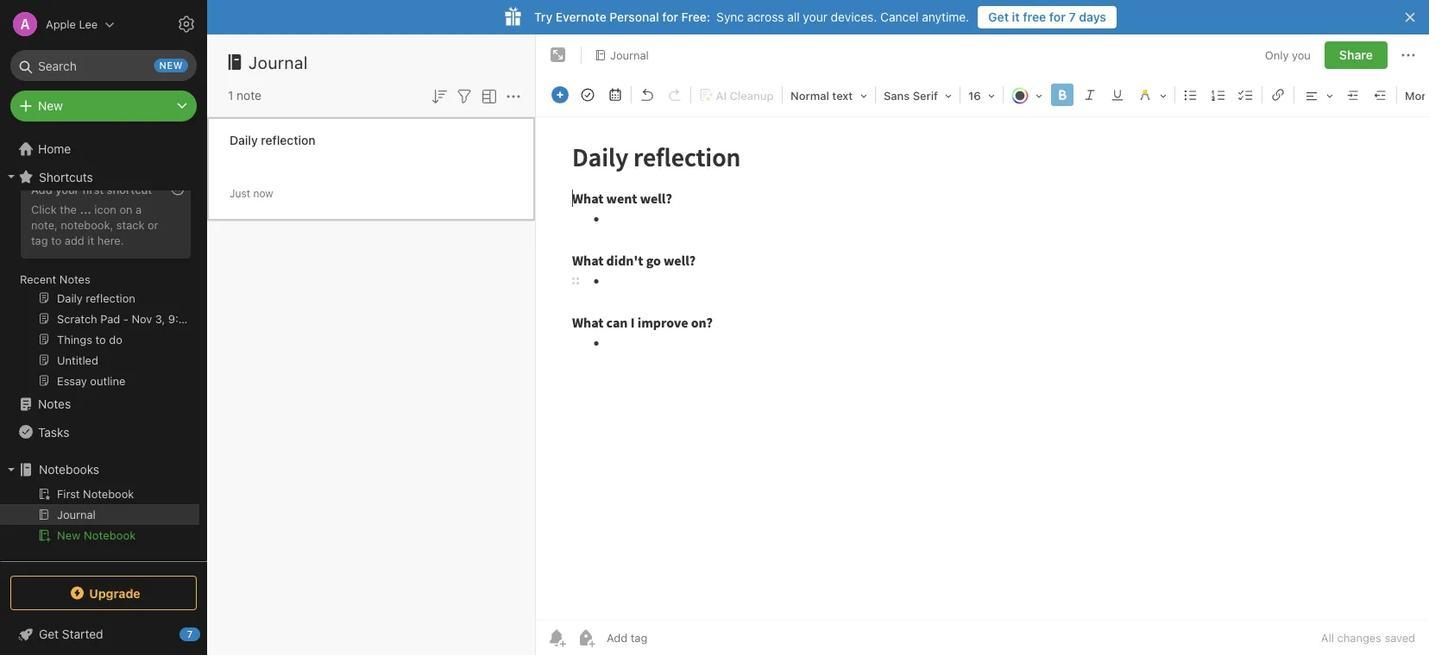 Task type: describe. For each thing, give the bounding box(es) containing it.
journal inside "note list" element
[[249, 52, 308, 72]]

normal text
[[791, 89, 853, 102]]

days
[[1079, 10, 1106, 24]]

16
[[968, 89, 981, 102]]

Font size field
[[962, 83, 1001, 108]]

the
[[60, 203, 77, 216]]

note list element
[[207, 35, 536, 656]]

shortcuts
[[39, 170, 93, 184]]

for for free:
[[662, 10, 678, 24]]

7 inside help and learning task checklist field
[[187, 630, 193, 641]]

home
[[38, 142, 71, 156]]

more actions image
[[1398, 45, 1419, 66]]

expand notebooks image
[[4, 463, 18, 477]]

get for get started
[[39, 628, 59, 642]]

1 vertical spatial notes
[[38, 397, 71, 412]]

it inside button
[[1012, 10, 1020, 24]]

only you
[[1265, 49, 1311, 61]]

get started
[[39, 628, 103, 642]]

new button
[[10, 91, 197, 122]]

get it free for 7 days
[[988, 10, 1106, 24]]

only
[[1265, 49, 1289, 61]]

serif
[[913, 89, 938, 102]]

saved
[[1385, 632, 1415, 645]]

notebook,
[[61, 218, 113, 231]]

checklist image
[[1234, 83, 1258, 107]]

undo image
[[635, 83, 659, 107]]

italic image
[[1078, 83, 1102, 107]]

devices.
[[831, 10, 877, 24]]

home link
[[0, 135, 207, 163]]

started
[[62, 628, 103, 642]]

share button
[[1325, 41, 1388, 69]]

daily
[[230, 133, 258, 148]]

Heading level field
[[784, 83, 873, 108]]

try evernote personal for free: sync across all your devices. cancel anytime.
[[534, 10, 969, 24]]

shortcuts button
[[0, 163, 199, 191]]

all
[[1321, 632, 1334, 645]]

add a reminder image
[[546, 628, 567, 649]]

1
[[228, 88, 233, 103]]

Highlight field
[[1131, 83, 1173, 108]]

indent image
[[1341, 83, 1365, 107]]

add your first shortcut
[[31, 183, 152, 196]]

first
[[82, 183, 104, 196]]

new notebook button
[[0, 526, 199, 546]]

stack
[[116, 218, 145, 231]]

click to collapse image
[[201, 624, 214, 645]]

cancel
[[880, 10, 919, 24]]

notes link
[[0, 391, 199, 419]]

get for get it free for 7 days
[[988, 10, 1009, 24]]

shortcut
[[107, 183, 152, 196]]

upgrade button
[[10, 576, 197, 611]]

bold image
[[1050, 83, 1074, 107]]

add
[[31, 183, 52, 196]]

free:
[[681, 10, 710, 24]]

insert link image
[[1266, 83, 1290, 107]]

journal inside button
[[610, 48, 649, 61]]

sans serif
[[884, 89, 938, 102]]

notebooks
[[39, 463, 99, 477]]

all
[[787, 10, 800, 24]]

reflection
[[261, 133, 315, 148]]

tags button
[[0, 553, 199, 581]]

1 vertical spatial your
[[55, 183, 79, 196]]

a
[[136, 203, 142, 216]]

new for new
[[38, 99, 63, 113]]

more actions image
[[503, 86, 524, 107]]

to
[[51, 234, 62, 247]]

note
[[237, 88, 261, 103]]

notebook
[[84, 529, 136, 542]]

Font color field
[[1005, 83, 1049, 108]]



Task type: vqa. For each thing, say whether or not it's contained in the screenshot.
1st 'for' from the left
yes



Task type: locate. For each thing, give the bounding box(es) containing it.
0 horizontal spatial get
[[39, 628, 59, 642]]

just
[[230, 188, 250, 200]]

Add filters field
[[454, 85, 475, 107]]

...
[[80, 203, 91, 216]]

new
[[159, 60, 183, 71]]

new up home
[[38, 99, 63, 113]]

for inside get it free for 7 days button
[[1049, 10, 1066, 24]]

tasks
[[38, 425, 69, 439]]

tree containing home
[[0, 135, 207, 646]]

bulleted list image
[[1179, 83, 1203, 107]]

1 horizontal spatial your
[[803, 10, 828, 24]]

tree
[[0, 135, 207, 646]]

or
[[148, 218, 158, 231]]

it down the notebook,
[[88, 234, 94, 247]]

note,
[[31, 218, 58, 231]]

7 left click to collapse image
[[187, 630, 193, 641]]

add
[[65, 234, 84, 247]]

1 horizontal spatial get
[[988, 10, 1009, 24]]

new notebook group
[[0, 484, 199, 553]]

Alignment field
[[1296, 83, 1339, 108]]

notes right recent
[[59, 273, 90, 286]]

sync
[[716, 10, 744, 24]]

click the ...
[[31, 203, 91, 216]]

it
[[1012, 10, 1020, 24], [88, 234, 94, 247]]

it inside icon on a note, notebook, stack or tag to add it here.
[[88, 234, 94, 247]]

share
[[1339, 48, 1373, 62]]

0 horizontal spatial it
[[88, 234, 94, 247]]

Sort options field
[[429, 85, 450, 107]]

try
[[534, 10, 552, 24]]

evernote
[[556, 10, 606, 24]]

anytime.
[[922, 10, 969, 24]]

new
[[38, 99, 63, 113], [57, 529, 81, 542]]

note window element
[[536, 35, 1429, 656]]

new up 'tags'
[[57, 529, 81, 542]]

changes
[[1337, 632, 1382, 645]]

View options field
[[475, 85, 500, 107]]

1 vertical spatial more actions field
[[503, 85, 524, 107]]

it left free
[[1012, 10, 1020, 24]]

get inside help and learning task checklist field
[[39, 628, 59, 642]]

tag
[[31, 234, 48, 247]]

Font family field
[[878, 83, 958, 108]]

normal
[[791, 89, 829, 102]]

recent notes
[[20, 273, 90, 286]]

1 note
[[228, 88, 261, 103]]

underline image
[[1106, 83, 1130, 107]]

just now
[[230, 188, 273, 200]]

1 vertical spatial it
[[88, 234, 94, 247]]

get
[[988, 10, 1009, 24], [39, 628, 59, 642]]

Help and Learning task checklist field
[[0, 621, 207, 649]]

settings image
[[176, 14, 197, 35]]

0 horizontal spatial journal
[[249, 52, 308, 72]]

0 vertical spatial it
[[1012, 10, 1020, 24]]

get it free for 7 days button
[[978, 6, 1117, 28]]

here.
[[97, 234, 124, 247]]

0 vertical spatial 7
[[1069, 10, 1076, 24]]

group
[[0, 167, 199, 398]]

Account field
[[0, 7, 115, 41]]

Insert field
[[547, 83, 573, 107]]

notebooks link
[[0, 457, 199, 484]]

icon
[[94, 203, 116, 216]]

sans
[[884, 89, 910, 102]]

new search field
[[22, 50, 188, 81]]

for left free:
[[662, 10, 678, 24]]

7 inside button
[[1069, 10, 1076, 24]]

task image
[[576, 83, 600, 107]]

7
[[1069, 10, 1076, 24], [187, 630, 193, 641]]

journal up note
[[249, 52, 308, 72]]

your right all
[[803, 10, 828, 24]]

new inside button
[[57, 529, 81, 542]]

group containing add your first shortcut
[[0, 167, 199, 398]]

More field
[[1399, 83, 1429, 107]]

text
[[832, 89, 853, 102]]

0 vertical spatial your
[[803, 10, 828, 24]]

for
[[662, 10, 678, 24], [1049, 10, 1066, 24]]

your up the
[[55, 183, 79, 196]]

add filters image
[[454, 86, 475, 107]]

new for new notebook
[[57, 529, 81, 542]]

1 for from the left
[[662, 10, 678, 24]]

lee
[[79, 18, 98, 31]]

upgrade
[[89, 587, 140, 601]]

Search text field
[[22, 50, 185, 81]]

add tag image
[[576, 628, 596, 649]]

new notebook
[[57, 529, 136, 542]]

apple
[[46, 18, 76, 31]]

for for 7
[[1049, 10, 1066, 24]]

0 horizontal spatial more actions field
[[503, 85, 524, 107]]

your
[[803, 10, 828, 24], [55, 183, 79, 196]]

1 horizontal spatial journal
[[610, 48, 649, 61]]

journal
[[610, 48, 649, 61], [249, 52, 308, 72]]

1 horizontal spatial more actions field
[[1398, 41, 1419, 69]]

0 vertical spatial new
[[38, 99, 63, 113]]

icon on a note, notebook, stack or tag to add it here.
[[31, 203, 158, 247]]

1 horizontal spatial for
[[1049, 10, 1066, 24]]

more
[[1405, 89, 1429, 102]]

2 for from the left
[[1049, 10, 1066, 24]]

1 horizontal spatial it
[[1012, 10, 1020, 24]]

click
[[31, 203, 57, 216]]

daily reflection
[[230, 133, 315, 148]]

1 vertical spatial 7
[[187, 630, 193, 641]]

Note Editor text field
[[536, 117, 1429, 621]]

tags
[[39, 560, 65, 574]]

apple lee
[[46, 18, 98, 31]]

all changes saved
[[1321, 632, 1415, 645]]

cell
[[0, 505, 199, 526]]

0 horizontal spatial your
[[55, 183, 79, 196]]

0 vertical spatial notes
[[59, 273, 90, 286]]

now
[[253, 188, 273, 200]]

journal button
[[589, 43, 655, 67]]

1 horizontal spatial 7
[[1069, 10, 1076, 24]]

personal
[[610, 10, 659, 24]]

0 vertical spatial get
[[988, 10, 1009, 24]]

More actions field
[[1398, 41, 1419, 69], [503, 85, 524, 107]]

free
[[1023, 10, 1046, 24]]

more actions field right view options field
[[503, 85, 524, 107]]

across
[[747, 10, 784, 24]]

notes
[[59, 273, 90, 286], [38, 397, 71, 412]]

recent
[[20, 273, 56, 286]]

0 vertical spatial more actions field
[[1398, 41, 1419, 69]]

new inside 'popup button'
[[38, 99, 63, 113]]

tasks button
[[0, 419, 199, 446]]

get left free
[[988, 10, 1009, 24]]

for right free
[[1049, 10, 1066, 24]]

on
[[119, 203, 133, 216]]

0 horizontal spatial 7
[[187, 630, 193, 641]]

get inside get it free for 7 days button
[[988, 10, 1009, 24]]

0 horizontal spatial for
[[662, 10, 678, 24]]

notes up tasks at the left
[[38, 397, 71, 412]]

expand note image
[[548, 45, 569, 66]]

you
[[1292, 49, 1311, 61]]

get left 'started'
[[39, 628, 59, 642]]

journal down personal
[[610, 48, 649, 61]]

1 vertical spatial new
[[57, 529, 81, 542]]

outdent image
[[1369, 83, 1393, 107]]

7 left days at top
[[1069, 10, 1076, 24]]

Add tag field
[[605, 631, 734, 646]]

1 vertical spatial get
[[39, 628, 59, 642]]

calendar event image
[[603, 83, 627, 107]]

numbered list image
[[1206, 83, 1231, 107]]

more actions field up more field
[[1398, 41, 1419, 69]]



